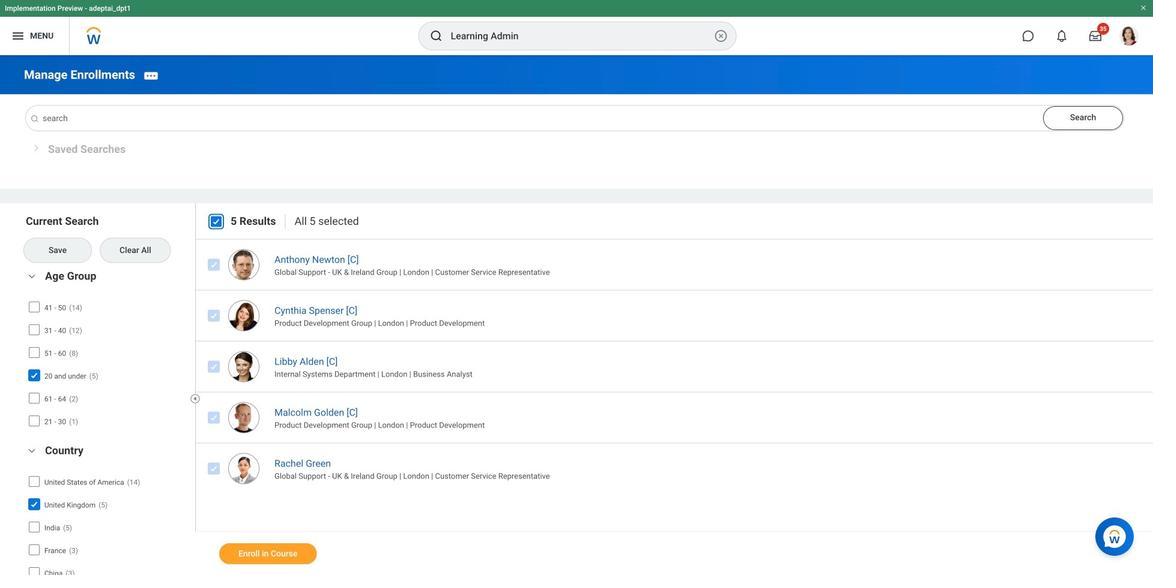 Task type: locate. For each thing, give the bounding box(es) containing it.
1 tree from the top
[[27, 297, 185, 432]]

search image
[[429, 29, 444, 43]]

tree for chevron down image on the left of the page
[[27, 297, 185, 432]]

1 vertical spatial check small image
[[207, 258, 221, 273]]

notifications large image
[[1056, 30, 1068, 42]]

banner
[[0, 0, 1153, 55]]

4 list item from the top
[[195, 393, 1153, 444]]

group
[[24, 269, 189, 434], [24, 443, 189, 576]]

inbox large image
[[1089, 30, 1102, 42]]

5 list item from the top
[[195, 444, 1153, 495]]

0 vertical spatial tree
[[27, 297, 185, 432]]

1 list item from the top
[[195, 239, 1153, 291]]

x circle image
[[714, 29, 728, 43]]

main content
[[0, 55, 1153, 576]]

1 vertical spatial tree
[[27, 472, 185, 576]]

profile logan mcneil image
[[1120, 26, 1139, 48]]

2 tree from the top
[[27, 472, 185, 576]]

1 vertical spatial group
[[24, 443, 189, 576]]

0 vertical spatial group
[[24, 269, 189, 434]]

Search Workday  search field
[[451, 23, 711, 49]]

tree
[[27, 297, 185, 432], [27, 472, 185, 576]]

chevron down image
[[25, 273, 39, 281]]

None search field
[[24, 106, 1124, 131]]

list item
[[195, 239, 1153, 291], [195, 291, 1153, 342], [195, 342, 1153, 393], [195, 393, 1153, 444], [195, 444, 1153, 495]]

search image
[[30, 114, 39, 124]]

check small image
[[207, 360, 221, 375], [27, 369, 41, 383], [207, 411, 221, 426], [207, 462, 221, 477], [27, 498, 41, 512]]

check small image
[[209, 215, 223, 229], [207, 258, 221, 273], [207, 309, 221, 324]]



Task type: vqa. For each thing, say whether or not it's contained in the screenshot.
2nd list item from the bottom check small icon
yes



Task type: describe. For each thing, give the bounding box(es) containing it.
filter search field
[[24, 215, 197, 576]]

3 list item from the top
[[195, 342, 1153, 393]]

0 vertical spatial check small image
[[209, 215, 223, 229]]

close environment banner image
[[1140, 4, 1147, 11]]

2 list item from the top
[[195, 291, 1153, 342]]

2 vertical spatial check small image
[[207, 309, 221, 324]]

justify image
[[11, 29, 25, 43]]

chevron down image
[[25, 447, 39, 456]]

2 group from the top
[[24, 443, 189, 576]]

tree for chevron down icon
[[27, 472, 185, 576]]

Manage Enrollments text field
[[26, 106, 1124, 131]]

1 group from the top
[[24, 269, 189, 434]]



